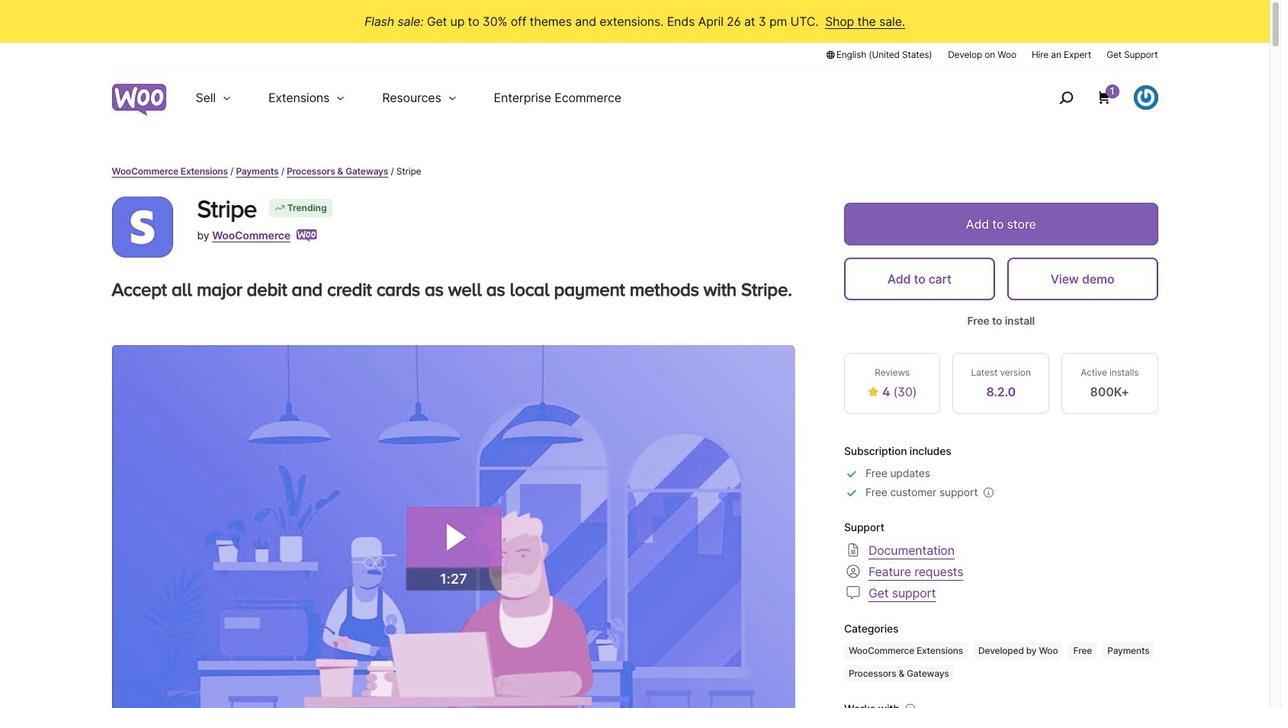 Task type: locate. For each thing, give the bounding box(es) containing it.
message image
[[844, 584, 862, 602]]

arrow trend up image
[[274, 202, 286, 214]]

breadcrumb element
[[112, 165, 1158, 178]]

product icon image
[[112, 197, 173, 258]]

file lines image
[[844, 541, 862, 559]]



Task type: describe. For each thing, give the bounding box(es) containing it.
search image
[[1053, 85, 1078, 110]]

circle info image
[[903, 702, 918, 708]]

circle user image
[[844, 562, 862, 581]]

service navigation menu element
[[1026, 73, 1158, 122]]

developed by woocommerce image
[[296, 230, 317, 242]]

extra information image
[[981, 485, 996, 501]]

open account menu image
[[1133, 85, 1158, 110]]



